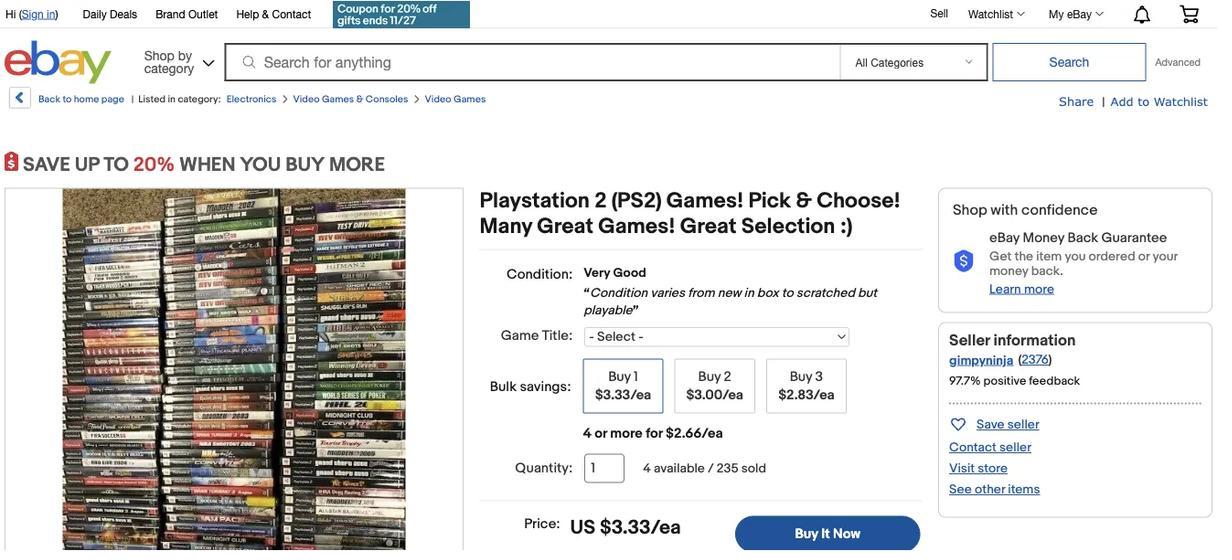 Task type: locate. For each thing, give the bounding box(es) containing it.
0 vertical spatial 4
[[583, 426, 592, 442]]

1 vertical spatial )
[[1049, 353, 1053, 368]]

1 horizontal spatial 2
[[724, 369, 732, 386]]

0 horizontal spatial ebay
[[990, 230, 1020, 246]]

0 vertical spatial watchlist
[[969, 7, 1014, 20]]

$3.33/ea right us
[[600, 516, 681, 540]]

1 vertical spatial contact
[[950, 440, 997, 456]]

buy
[[286, 153, 325, 177]]

2 vertical spatial &
[[796, 188, 812, 214]]

or inside ebay money back guarantee get the item you ordered or your money back. learn more
[[1139, 249, 1150, 264]]

bulk
[[490, 379, 517, 396]]

with
[[991, 202, 1019, 220]]

buy inside buy 2 $3.00/ea
[[699, 369, 721, 386]]

0 horizontal spatial great
[[537, 214, 594, 240]]

get an extra 20% off image
[[333, 1, 470, 28]]

seller
[[1008, 418, 1040, 433], [1000, 440, 1032, 456]]

) up feedback
[[1049, 353, 1053, 368]]

2 games from the left
[[454, 93, 486, 105]]

2 up $3.00/ea on the right of the page
[[724, 369, 732, 386]]

1 horizontal spatial great
[[680, 214, 737, 240]]

1 horizontal spatial or
[[1139, 249, 1150, 264]]

video
[[293, 93, 320, 105], [425, 93, 452, 105]]

the
[[1015, 249, 1034, 264]]

back to home page
[[38, 93, 124, 105]]

ebay up get
[[990, 230, 1020, 246]]

1 vertical spatial (
[[1019, 353, 1022, 368]]

or up quantity: text box
[[595, 426, 608, 442]]

buy
[[609, 369, 631, 386], [699, 369, 721, 386], [790, 369, 813, 386], [795, 527, 819, 543]]

more left for
[[611, 426, 643, 442]]

0 vertical spatial seller
[[1008, 418, 1040, 433]]

get
[[990, 249, 1012, 264]]

help
[[236, 7, 259, 20]]

category:
[[178, 93, 221, 105]]

0 vertical spatial ebay
[[1068, 7, 1092, 20]]

page
[[101, 93, 124, 105]]

ordered
[[1089, 249, 1136, 264]]

1 horizontal spatial ebay
[[1068, 7, 1092, 20]]

1 vertical spatial seller
[[1000, 440, 1032, 456]]

1 vertical spatial in
[[168, 93, 176, 105]]

back inside ebay money back guarantee get the item you ordered or your money back. learn more
[[1068, 230, 1099, 246]]

buy left 3
[[790, 369, 813, 386]]

very
[[584, 266, 611, 281]]

to inside " condition varies from new in box to scratched but playable
[[782, 285, 794, 301]]

games
[[322, 93, 354, 105], [454, 93, 486, 105]]

positive
[[984, 374, 1027, 388]]

to inside 'link'
[[63, 93, 72, 105]]

my
[[1050, 7, 1065, 20]]

"
[[633, 303, 639, 319]]

video games & consoles
[[293, 93, 409, 105]]

1 vertical spatial or
[[595, 426, 608, 442]]

us $3.33/ea
[[571, 516, 681, 540]]

seller information gimpyninja ( 2376 ) 97.7% positive feedback
[[950, 332, 1081, 388]]

many
[[480, 214, 533, 240]]

seller down save seller
[[1000, 440, 1032, 456]]

quantity:
[[515, 461, 573, 477]]

1 horizontal spatial video
[[425, 93, 452, 105]]

2 left (ps2)
[[595, 188, 607, 214]]

1 horizontal spatial more
[[1025, 282, 1055, 297]]

video games & consoles link
[[293, 93, 409, 105]]

contact up the visit store link
[[950, 440, 997, 456]]

buy 2 $3.00/ea
[[687, 369, 744, 404]]

3
[[816, 369, 823, 386]]

games down search for anything text box
[[454, 93, 486, 105]]

games left consoles
[[322, 93, 354, 105]]

4 left available
[[643, 461, 651, 477]]

to right add
[[1138, 94, 1150, 108]]

2 for buy
[[724, 369, 732, 386]]

2 video from the left
[[425, 93, 452, 105]]

to
[[104, 153, 129, 177]]

condition
[[590, 285, 648, 301]]

share button
[[1060, 93, 1095, 110]]

but
[[858, 285, 878, 301]]

1 horizontal spatial shop
[[953, 202, 988, 220]]

2 vertical spatial in
[[744, 285, 754, 301]]

seller
[[950, 332, 991, 351]]

electronics
[[227, 93, 277, 105]]

contact seller visit store see other items
[[950, 440, 1041, 498]]

| left add
[[1103, 94, 1106, 110]]

( inside seller information gimpyninja ( 2376 ) 97.7% positive feedback
[[1019, 353, 1022, 368]]

buy it now
[[795, 527, 861, 543]]

condition:
[[507, 266, 573, 283]]

0 horizontal spatial to
[[63, 93, 72, 105]]

or down the guarantee
[[1139, 249, 1150, 264]]

0 horizontal spatial back
[[38, 93, 60, 105]]

in
[[47, 7, 55, 20], [168, 93, 176, 105], [744, 285, 754, 301]]

0 vertical spatial back
[[38, 93, 60, 105]]

pick
[[749, 188, 791, 214]]

1 vertical spatial watchlist
[[1154, 94, 1209, 108]]

shop left by on the top left of the page
[[144, 48, 175, 63]]

1 horizontal spatial 4
[[643, 461, 651, 477]]

buy left it
[[795, 527, 819, 543]]

shop left 'with'
[[953, 202, 988, 220]]

) right sign
[[55, 7, 58, 20]]

) inside seller information gimpyninja ( 2376 ) 97.7% positive feedback
[[1049, 353, 1053, 368]]

watchlist right sell
[[969, 7, 1014, 20]]

watchlist down advanced link
[[1154, 94, 1209, 108]]

0 horizontal spatial more
[[611, 426, 643, 442]]

2 horizontal spatial to
[[1138, 94, 1150, 108]]

0 horizontal spatial games
[[322, 93, 354, 105]]

1 horizontal spatial watchlist
[[1154, 94, 1209, 108]]

Quantity: text field
[[585, 454, 625, 484]]

1 vertical spatial ebay
[[990, 230, 1020, 246]]

| left listed
[[132, 93, 134, 105]]

0 vertical spatial )
[[55, 7, 58, 20]]

deals
[[110, 7, 137, 20]]

2 inside buy 2 $3.00/ea
[[724, 369, 732, 386]]

watchlist link
[[959, 3, 1034, 25]]

store
[[978, 462, 1008, 477]]

0 horizontal spatial 4
[[583, 426, 592, 442]]

1 vertical spatial 2
[[724, 369, 732, 386]]

shop inside shop by category
[[144, 48, 175, 63]]

& right help
[[262, 7, 269, 20]]

1 horizontal spatial |
[[1103, 94, 1106, 110]]

back to home page link
[[7, 87, 124, 115]]

1 horizontal spatial back
[[1068, 230, 1099, 246]]

235
[[717, 461, 739, 477]]

2 horizontal spatial &
[[796, 188, 812, 214]]

to right box on the right bottom of the page
[[782, 285, 794, 301]]

0 vertical spatial more
[[1025, 282, 1055, 297]]

back left home
[[38, 93, 60, 105]]

advanced
[[1156, 56, 1201, 68]]

& right pick
[[796, 188, 812, 214]]

brand outlet link
[[156, 5, 218, 25]]

more down back.
[[1025, 282, 1055, 297]]

0 horizontal spatial shop
[[144, 48, 175, 63]]

ebay right my
[[1068, 7, 1092, 20]]

video games
[[425, 93, 486, 105]]

games for video games
[[454, 93, 486, 105]]

or
[[1139, 249, 1150, 264], [595, 426, 608, 442]]

my ebay link
[[1039, 3, 1113, 25]]

0 horizontal spatial (
[[19, 7, 22, 20]]

( down "information"
[[1019, 353, 1022, 368]]

playstation
[[480, 188, 590, 214]]

1 vertical spatial more
[[611, 426, 643, 442]]

shop by category banner
[[0, 0, 1213, 89]]

2 for playstation
[[595, 188, 607, 214]]

$3.33/ea down the 1
[[595, 387, 652, 404]]

2 inside playstation 2 (ps2) games! pick & choose! many great games! great selection :)
[[595, 188, 607, 214]]

1 horizontal spatial games
[[454, 93, 486, 105]]

daily
[[83, 7, 107, 20]]

0 horizontal spatial watchlist
[[969, 7, 1014, 20]]

1 horizontal spatial )
[[1049, 353, 1053, 368]]

& inside account navigation
[[262, 7, 269, 20]]

( inside account navigation
[[19, 7, 22, 20]]

) inside account navigation
[[55, 7, 58, 20]]

buy up $3.00/ea on the right of the page
[[699, 369, 721, 386]]

more inside playstation 2 (ps2) games! pick & choose! many great games! great selection :) main content
[[611, 426, 643, 442]]

buy left the 1
[[609, 369, 631, 386]]

0 horizontal spatial )
[[55, 7, 58, 20]]

save
[[23, 153, 70, 177]]

contact seller link
[[950, 440, 1032, 456]]

0 horizontal spatial video
[[293, 93, 320, 105]]

see
[[950, 483, 972, 498]]

us
[[571, 516, 596, 540]]

to left home
[[63, 93, 72, 105]]

watchlist inside share | add to watchlist
[[1154, 94, 1209, 108]]

good
[[613, 266, 647, 281]]

0 vertical spatial &
[[262, 7, 269, 20]]

0 vertical spatial 2
[[595, 188, 607, 214]]

seller right save
[[1008, 418, 1040, 433]]

playstation 2 (ps2) games! pick & choose! many great games! great selection :) - picture 1 of 1 image
[[63, 187, 406, 552]]

great
[[537, 214, 594, 240], [680, 214, 737, 240]]

4 available / 235 sold
[[643, 461, 767, 477]]

great up condition:
[[537, 214, 594, 240]]

0 vertical spatial in
[[47, 7, 55, 20]]

1 games from the left
[[322, 93, 354, 105]]

buy inside buy 3 $2.83/ea
[[790, 369, 813, 386]]

share
[[1060, 94, 1095, 108]]

shop
[[144, 48, 175, 63], [953, 202, 988, 220]]

hi
[[5, 7, 16, 20]]

4 up quantity: text box
[[583, 426, 592, 442]]

playable
[[584, 303, 633, 319]]

buy for buy 3
[[790, 369, 813, 386]]

( right hi
[[19, 7, 22, 20]]

shop with confidence
[[953, 202, 1098, 220]]

buy inside buy 1 $3.33/ea
[[609, 369, 631, 386]]

4 for 4 or more for $2.66/ea
[[583, 426, 592, 442]]

video right consoles
[[425, 93, 452, 105]]

0 horizontal spatial or
[[595, 426, 608, 442]]

shop by category button
[[136, 41, 218, 80]]

games! left pick
[[667, 188, 744, 214]]

)
[[55, 7, 58, 20], [1049, 353, 1053, 368]]

1 horizontal spatial (
[[1019, 353, 1022, 368]]

in right listed
[[168, 93, 176, 105]]

0 vertical spatial (
[[19, 7, 22, 20]]

1 vertical spatial shop
[[953, 202, 988, 220]]

2
[[595, 188, 607, 214], [724, 369, 732, 386]]

daily deals
[[83, 7, 137, 20]]

back
[[38, 93, 60, 105], [1068, 230, 1099, 246]]

items
[[1009, 483, 1041, 498]]

0 horizontal spatial in
[[47, 7, 55, 20]]

1 vertical spatial &
[[356, 93, 364, 105]]

|
[[132, 93, 134, 105], [1103, 94, 1106, 110]]

back up you
[[1068, 230, 1099, 246]]

listed
[[138, 93, 166, 105]]

0 vertical spatial shop
[[144, 48, 175, 63]]

1 horizontal spatial to
[[782, 285, 794, 301]]

2 horizontal spatial in
[[744, 285, 754, 301]]

None submit
[[993, 43, 1147, 81]]

in left box on the right bottom of the page
[[744, 285, 754, 301]]

(
[[19, 7, 22, 20], [1019, 353, 1022, 368]]

1 video from the left
[[293, 93, 320, 105]]

4 for 4 available / 235 sold
[[643, 461, 651, 477]]

0 horizontal spatial &
[[262, 7, 269, 20]]

seller inside button
[[1008, 418, 1040, 433]]

1 vertical spatial back
[[1068, 230, 1099, 246]]

& left consoles
[[356, 93, 364, 105]]

"
[[584, 285, 590, 301]]

1 horizontal spatial contact
[[950, 440, 997, 456]]

0 horizontal spatial contact
[[272, 7, 311, 20]]

video right electronics
[[293, 93, 320, 105]]

0 vertical spatial or
[[1139, 249, 1150, 264]]

seller inside the contact seller visit store see other items
[[1000, 440, 1032, 456]]

1 vertical spatial 4
[[643, 461, 651, 477]]

0 horizontal spatial 2
[[595, 188, 607, 214]]

0 vertical spatial contact
[[272, 7, 311, 20]]

in right sign
[[47, 7, 55, 20]]

money
[[990, 263, 1029, 279]]

to inside share | add to watchlist
[[1138, 94, 1150, 108]]

great up 'from'
[[680, 214, 737, 240]]

guarantee
[[1102, 230, 1168, 246]]

brand outlet
[[156, 7, 218, 20]]

contact right help
[[272, 7, 311, 20]]



Task type: describe. For each thing, give the bounding box(es) containing it.
video games link
[[425, 93, 486, 105]]

sell
[[931, 7, 949, 19]]

savings:
[[520, 379, 571, 396]]

other
[[975, 483, 1006, 498]]

ebay money back guarantee get the item you ordered or your money back. learn more
[[990, 230, 1178, 297]]

$2.83/ea
[[779, 387, 835, 404]]

seller for contact
[[1000, 440, 1032, 456]]

$2.66/ea
[[666, 426, 723, 442]]

in inside account navigation
[[47, 7, 55, 20]]

contact inside account navigation
[[272, 7, 311, 20]]

box
[[757, 285, 779, 301]]

sold
[[742, 461, 767, 477]]

sell link
[[923, 7, 957, 19]]

none submit inside "shop by category" banner
[[993, 43, 1147, 81]]

Search for anything text field
[[227, 45, 837, 80]]

buy for buy 2
[[699, 369, 721, 386]]

for
[[646, 426, 663, 442]]

hi ( sign in )
[[5, 7, 58, 20]]

games! up good
[[599, 214, 676, 240]]

1 vertical spatial $3.33/ea
[[600, 516, 681, 540]]

0 vertical spatial $3.33/ea
[[595, 387, 652, 404]]

in inside " condition varies from new in box to scratched but playable
[[744, 285, 754, 301]]

contact inside the contact seller visit store see other items
[[950, 440, 997, 456]]

outlet
[[188, 7, 218, 20]]

2 great from the left
[[680, 214, 737, 240]]

" condition varies from new in box to scratched but playable
[[584, 285, 878, 319]]

confidence
[[1022, 202, 1098, 220]]

shop for shop with confidence
[[953, 202, 988, 220]]

when
[[179, 153, 236, 177]]

add
[[1111, 94, 1134, 108]]

playstation 2 (ps2) games! pick & choose! many great games! great selection :) main content
[[480, 188, 923, 552]]

home
[[74, 93, 99, 105]]

| listed in category:
[[132, 93, 221, 105]]

learn
[[990, 282, 1022, 297]]

daily deals link
[[83, 5, 137, 25]]

save up to 20% when you buy more
[[23, 153, 385, 177]]

help & contact link
[[236, 5, 311, 25]]

advanced link
[[1147, 44, 1210, 81]]

by
[[178, 48, 192, 63]]

2376 link
[[1022, 353, 1049, 368]]

you
[[240, 153, 281, 177]]

game title
[[501, 328, 569, 344]]

1 horizontal spatial &
[[356, 93, 364, 105]]

video for video games & consoles
[[293, 93, 320, 105]]

feedback
[[1029, 374, 1081, 388]]

more inside ebay money back guarantee get the item you ordered or your money back. learn more
[[1025, 282, 1055, 297]]

shop for shop by category
[[144, 48, 175, 63]]

my ebay
[[1050, 7, 1092, 20]]

varies
[[651, 285, 685, 301]]

ebay inside ebay money back guarantee get the item you ordered or your money back. learn more
[[990, 230, 1020, 246]]

20%
[[133, 153, 175, 177]]

save seller
[[977, 418, 1040, 433]]

seller for save
[[1008, 418, 1040, 433]]

it
[[822, 527, 830, 543]]

consoles
[[366, 93, 409, 105]]

video for video games
[[425, 93, 452, 105]]

gimpyninja
[[950, 353, 1014, 369]]

back inside 'link'
[[38, 93, 60, 105]]

or inside playstation 2 (ps2) games! pick & choose! many great games! great selection :) main content
[[595, 426, 608, 442]]

sign
[[22, 7, 44, 20]]

help & contact
[[236, 7, 311, 20]]

1
[[634, 369, 638, 386]]

buy 1 $3.33/ea
[[595, 369, 652, 404]]

scratched
[[797, 285, 855, 301]]

your
[[1153, 249, 1178, 264]]

/
[[708, 461, 714, 477]]

very good
[[584, 266, 647, 281]]

| inside share | add to watchlist
[[1103, 94, 1106, 110]]

ebay inside account navigation
[[1068, 7, 1092, 20]]

brand
[[156, 7, 185, 20]]

see other items link
[[950, 483, 1041, 498]]

add to watchlist link
[[1111, 93, 1209, 110]]

0 horizontal spatial |
[[132, 93, 134, 105]]

electronics link
[[227, 93, 277, 105]]

playstation 2 (ps2) games! pick & choose! many great games! great selection :)
[[480, 188, 901, 240]]

buy 3 $2.83/ea
[[779, 369, 835, 404]]

1 great from the left
[[537, 214, 594, 240]]

watchlist inside account navigation
[[969, 7, 1014, 20]]

account navigation
[[0, 0, 1213, 31]]

your shopping cart image
[[1179, 5, 1200, 23]]

title
[[542, 328, 569, 344]]

& inside playstation 2 (ps2) games! pick & choose! many great games! great selection :)
[[796, 188, 812, 214]]

from
[[688, 285, 715, 301]]

new
[[718, 285, 741, 301]]

save
[[977, 418, 1005, 433]]

4 or more for $2.66/ea
[[583, 426, 723, 442]]

$3.00/ea
[[687, 387, 744, 404]]

buy for buy 1
[[609, 369, 631, 386]]

game
[[501, 328, 539, 344]]

1 horizontal spatial in
[[168, 93, 176, 105]]

buy it now link
[[736, 516, 921, 552]]

more
[[329, 153, 385, 177]]

price:
[[524, 516, 560, 533]]

games for video games & consoles
[[322, 93, 354, 105]]

sign in link
[[22, 7, 55, 20]]

now
[[833, 527, 861, 543]]

back.
[[1032, 263, 1064, 279]]

bulk savings:
[[490, 379, 571, 396]]

with details__icon image
[[953, 250, 975, 273]]



Task type: vqa. For each thing, say whether or not it's contained in the screenshot.
Share button
yes



